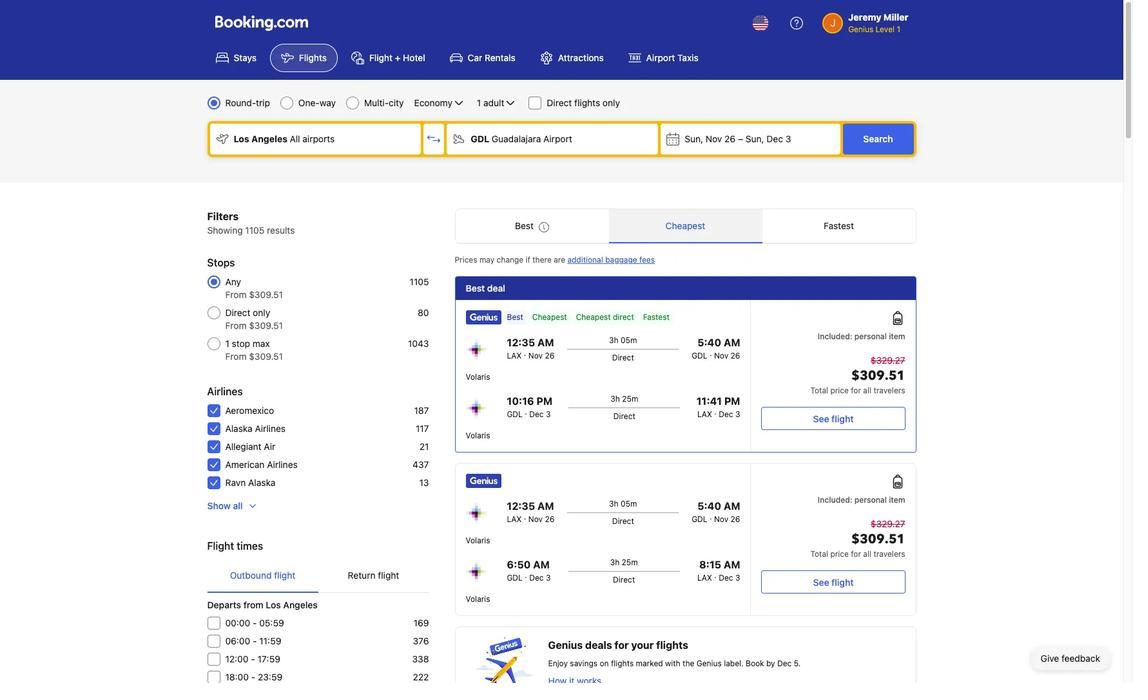Task type: vqa. For each thing, say whether or not it's contained in the screenshot.
flights
yes



Task type: locate. For each thing, give the bounding box(es) containing it.
0 vertical spatial travelers
[[874, 386, 905, 396]]

3 inside 11:41 pm lax . dec 3
[[735, 410, 740, 420]]

pm inside 11:41 pm lax . dec 3
[[724, 396, 740, 407]]

dec inside 11:41 pm lax . dec 3
[[719, 410, 733, 420]]

0 vertical spatial airlines
[[207, 386, 243, 398]]

1 travelers from the top
[[874, 386, 905, 396]]

1 vertical spatial 5:40
[[698, 501, 721, 512]]

all for 10:16 pm
[[863, 386, 872, 396]]

0 vertical spatial price
[[831, 386, 849, 396]]

2 item from the top
[[889, 496, 905, 505]]

2 included: personal item from the top
[[818, 496, 905, 505]]

flight for see flight button for 8:15 am
[[832, 577, 854, 588]]

only
[[603, 97, 620, 108], [253, 307, 270, 318]]

1 included: personal item from the top
[[818, 332, 905, 342]]

1 vertical spatial travelers
[[874, 550, 905, 560]]

11:59
[[259, 636, 281, 647]]

best down change
[[507, 313, 523, 322]]

gdl down 6:50
[[507, 574, 523, 583]]

price for 8:15 am
[[831, 550, 849, 560]]

only inside direct only from $309.51
[[253, 307, 270, 318]]

for
[[851, 386, 861, 396], [851, 550, 861, 560], [615, 640, 629, 652]]

dec inside 6:50 am gdl . dec 3
[[529, 574, 544, 583]]

1 horizontal spatial pm
[[724, 396, 740, 407]]

5:40
[[698, 337, 721, 349], [698, 501, 721, 512]]

1 vertical spatial 25m
[[622, 558, 638, 568]]

dec for 6:50 am
[[529, 574, 544, 583]]

change
[[497, 255, 524, 265]]

airport taxis link
[[617, 44, 709, 72]]

level
[[876, 24, 895, 34]]

5:40 for 11:41
[[698, 337, 721, 349]]

- right 00:00
[[253, 618, 257, 629]]

1 vertical spatial tab list
[[207, 560, 429, 594]]

3 inside 8:15 am lax . dec 3
[[735, 574, 740, 583]]

1043
[[408, 338, 429, 349]]

round-trip
[[225, 97, 270, 108]]

1 vertical spatial all
[[233, 501, 243, 512]]

0 vertical spatial item
[[889, 332, 905, 342]]

$329.27 $309.51 total price for all travelers for pm
[[811, 355, 905, 396]]

dec
[[767, 133, 783, 144], [529, 410, 544, 420], [719, 410, 733, 420], [529, 574, 544, 583], [719, 574, 733, 583], [777, 659, 792, 669]]

2 vertical spatial all
[[863, 550, 872, 560]]

way
[[320, 97, 336, 108]]

search button
[[843, 124, 914, 155]]

2 vertical spatial flights
[[611, 659, 634, 669]]

one-way
[[298, 97, 336, 108]]

1 horizontal spatial tab list
[[455, 209, 916, 244]]

2 vertical spatial genius
[[697, 659, 722, 669]]

total for am
[[811, 550, 828, 560]]

5:40 for 8:15
[[698, 501, 721, 512]]

filters showing 1105 results
[[207, 211, 295, 236]]

12:35 up 6:50
[[507, 501, 535, 512]]

$309.51 inside 1 stop max from $309.51
[[249, 351, 283, 362]]

3 for 11:41 pm
[[735, 410, 740, 420]]

0 horizontal spatial 1
[[225, 338, 229, 349]]

12:00
[[225, 654, 248, 665]]

this is a genius deal flight image
[[466, 311, 501, 325], [466, 311, 501, 325], [466, 474, 501, 489], [466, 474, 501, 489]]

0 horizontal spatial pm
[[537, 396, 552, 407]]

direct
[[547, 97, 572, 108], [225, 307, 250, 318], [612, 353, 634, 363], [614, 412, 636, 422], [612, 517, 634, 527], [613, 576, 635, 585]]

lax inside 8:15 am lax . dec 3
[[697, 574, 712, 583]]

for for 11:41 pm
[[851, 386, 861, 396]]

5:40 am gdl . nov 26
[[692, 337, 740, 361], [692, 501, 740, 525]]

angeles left the all
[[251, 133, 288, 144]]

0 vertical spatial tab list
[[455, 209, 916, 244]]

0 vertical spatial 12:35 am lax . nov 26
[[507, 337, 555, 361]]

airport right guadalajara
[[543, 133, 572, 144]]

1 horizontal spatial genius
[[697, 659, 722, 669]]

3h
[[609, 336, 619, 346], [611, 394, 620, 404], [609, 500, 619, 509], [610, 558, 620, 568]]

2 vertical spatial from
[[225, 351, 247, 362]]

fees
[[639, 255, 655, 265]]

1 vertical spatial 3h 05m
[[609, 500, 637, 509]]

dec down 6:50
[[529, 574, 544, 583]]

genius right the
[[697, 659, 722, 669]]

flights up with
[[656, 640, 688, 652]]

1 5:40 am gdl . nov 26 from the top
[[692, 337, 740, 361]]

nov up the 11:41 at the right bottom of the page
[[714, 351, 729, 361]]

0 horizontal spatial flights
[[574, 97, 600, 108]]

hotel
[[403, 52, 425, 63]]

$329.27 for 8:15 am
[[871, 519, 905, 530]]

3h 05m for pm
[[609, 336, 637, 346]]

12:35 am lax . nov 26 up 10:16
[[507, 337, 555, 361]]

0 vertical spatial see flight
[[813, 414, 854, 424]]

1 vertical spatial alaska
[[248, 478, 275, 489]]

airlines down air
[[267, 460, 298, 471]]

1 horizontal spatial flights
[[611, 659, 634, 669]]

all for 6:50 am
[[863, 550, 872, 560]]

travelers
[[874, 386, 905, 396], [874, 550, 905, 560]]

give feedback button
[[1031, 648, 1111, 671]]

flight times
[[207, 541, 263, 552]]

airport left taxis
[[646, 52, 675, 63]]

1 see from the top
[[813, 414, 829, 424]]

2 price from the top
[[831, 550, 849, 560]]

26 up 11:41 pm lax . dec 3
[[731, 351, 740, 361]]

1 horizontal spatial 1
[[477, 97, 481, 108]]

3h 25m for 6:50 am
[[610, 558, 638, 568]]

2 horizontal spatial 1
[[897, 24, 900, 34]]

best inside button
[[515, 220, 534, 231]]

tab list for prices may change if there are
[[455, 209, 916, 244]]

dec inside 8:15 am lax . dec 3
[[719, 574, 733, 583]]

air
[[264, 442, 275, 453]]

0 vertical spatial total
[[811, 386, 828, 396]]

am
[[538, 337, 554, 349], [724, 337, 740, 349], [538, 501, 554, 512], [724, 501, 740, 512], [533, 560, 550, 571], [724, 560, 740, 571]]

may
[[480, 255, 495, 265]]

0 vertical spatial see flight button
[[762, 407, 905, 431]]

1 total from the top
[[811, 386, 828, 396]]

tab list containing best
[[455, 209, 916, 244]]

gdl inside 6:50 am gdl . dec 3
[[507, 574, 523, 583]]

0 vertical spatial 1
[[897, 24, 900, 34]]

see flight for pm
[[813, 414, 854, 424]]

item for pm
[[889, 332, 905, 342]]

tab list
[[455, 209, 916, 244], [207, 560, 429, 594]]

flights
[[574, 97, 600, 108], [656, 640, 688, 652], [611, 659, 634, 669]]

3 from from the top
[[225, 351, 247, 362]]

los angeles all airports
[[234, 133, 335, 144]]

0 horizontal spatial only
[[253, 307, 270, 318]]

11:41 pm lax . dec 3
[[697, 396, 740, 420]]

1 personal from the top
[[855, 332, 887, 342]]

flight left +
[[369, 52, 393, 63]]

travelers for pm
[[874, 386, 905, 396]]

genius image
[[476, 638, 533, 684]]

if
[[526, 255, 530, 265]]

1 left adult at the top left of page
[[477, 97, 481, 108]]

26 up 10:16 pm gdl . dec 3
[[545, 351, 555, 361]]

18:00
[[225, 672, 249, 683]]

1 vertical spatial $329.27 $309.51 total price for all travelers
[[811, 519, 905, 560]]

0 vertical spatial $329.27 $309.51 total price for all travelers
[[811, 355, 905, 396]]

0 vertical spatial 5:40
[[698, 337, 721, 349]]

0 horizontal spatial 1105
[[245, 225, 264, 236]]

genius
[[848, 24, 874, 34], [548, 640, 583, 652], [697, 659, 722, 669]]

airlines for american
[[267, 460, 298, 471]]

direct
[[613, 313, 634, 322]]

give
[[1041, 654, 1059, 665]]

13
[[419, 478, 429, 489]]

1 12:35 am lax . nov 26 from the top
[[507, 337, 555, 361]]

1 down miller
[[897, 24, 900, 34]]

outbound flight button
[[207, 560, 318, 593]]

economy
[[414, 97, 452, 108]]

gdl down 10:16
[[507, 410, 523, 420]]

0 vertical spatial for
[[851, 386, 861, 396]]

dec inside dropdown button
[[767, 133, 783, 144]]

sun, nov 26 – sun, dec 3 button
[[661, 124, 840, 155]]

from down stop
[[225, 351, 247, 362]]

flights down attractions
[[574, 97, 600, 108]]

1 from from the top
[[225, 289, 247, 300]]

all
[[290, 133, 300, 144]]

dec inside 10:16 pm gdl . dec 3
[[529, 410, 544, 420]]

1 vertical spatial best
[[466, 283, 485, 294]]

1 for 1 adult
[[477, 97, 481, 108]]

airlines up aeromexico
[[207, 386, 243, 398]]

1 vertical spatial for
[[851, 550, 861, 560]]

nov
[[706, 133, 722, 144], [528, 351, 543, 361], [714, 351, 729, 361], [528, 515, 543, 525], [714, 515, 729, 525]]

1 vertical spatial price
[[831, 550, 849, 560]]

the
[[683, 659, 694, 669]]

0 horizontal spatial flight
[[207, 541, 234, 552]]

alaska up allegiant
[[225, 424, 253, 434]]

05m
[[621, 336, 637, 346], [621, 500, 637, 509]]

2 05m from the top
[[621, 500, 637, 509]]

1 vertical spatial angeles
[[283, 600, 318, 611]]

0 vertical spatial 3h 25m
[[611, 394, 638, 404]]

2 5:40 from the top
[[698, 501, 721, 512]]

2 personal from the top
[[855, 496, 887, 505]]

included: for 8:15 am
[[818, 496, 853, 505]]

0 vertical spatial alaska
[[225, 424, 253, 434]]

0 vertical spatial airport
[[646, 52, 675, 63]]

2 horizontal spatial genius
[[848, 24, 874, 34]]

sun, left '–'
[[685, 133, 703, 144]]

lax down the 11:41 at the right bottom of the page
[[697, 410, 712, 420]]

best image
[[539, 222, 549, 233]]

1 05m from the top
[[621, 336, 637, 346]]

airport
[[646, 52, 675, 63], [543, 133, 572, 144]]

05m for 8:15
[[621, 500, 637, 509]]

see
[[813, 414, 829, 424], [813, 577, 829, 588]]

genius down jeremy
[[848, 24, 874, 34]]

437
[[413, 460, 429, 471]]

3h 25m for 10:16 pm
[[611, 394, 638, 404]]

flight
[[832, 414, 854, 424], [274, 570, 295, 581], [378, 570, 399, 581], [832, 577, 854, 588]]

0 vertical spatial included: personal item
[[818, 332, 905, 342]]

pm right 10:16
[[537, 396, 552, 407]]

0 vertical spatial 3h 05m
[[609, 336, 637, 346]]

best
[[515, 220, 534, 231], [466, 283, 485, 294], [507, 313, 523, 322]]

sun, right '–'
[[746, 133, 764, 144]]

1 inside popup button
[[477, 97, 481, 108]]

fastest inside fastest button
[[824, 220, 854, 231]]

2 volaris from the top
[[466, 431, 490, 441]]

american airlines
[[225, 460, 298, 471]]

baggage
[[605, 255, 637, 265]]

lax down 8:15
[[697, 574, 712, 583]]

0 horizontal spatial los
[[234, 133, 249, 144]]

1 vertical spatial included:
[[818, 496, 853, 505]]

0 vertical spatial $329.27
[[871, 355, 905, 366]]

1 vertical spatial flight
[[207, 541, 234, 552]]

one-
[[298, 97, 320, 108]]

1 price from the top
[[831, 386, 849, 396]]

3
[[786, 133, 791, 144], [546, 410, 551, 420], [735, 410, 740, 420], [546, 574, 551, 583], [735, 574, 740, 583]]

flight inside button
[[274, 570, 295, 581]]

1 horizontal spatial 1105
[[410, 277, 429, 287]]

dec down 8:15
[[719, 574, 733, 583]]

from up stop
[[225, 320, 247, 331]]

06:00 - 11:59
[[225, 636, 281, 647]]

2 total from the top
[[811, 550, 828, 560]]

from inside any from $309.51
[[225, 289, 247, 300]]

1 pm from the left
[[537, 396, 552, 407]]

4 volaris from the top
[[466, 595, 490, 605]]

1 horizontal spatial cheapest
[[576, 313, 611, 322]]

0 vertical spatial personal
[[855, 332, 887, 342]]

total for pm
[[811, 386, 828, 396]]

26 left '–'
[[725, 133, 736, 144]]

1 3h 05m from the top
[[609, 336, 637, 346]]

2 see from the top
[[813, 577, 829, 588]]

5:40 up 8:15
[[698, 501, 721, 512]]

187
[[414, 405, 429, 416]]

angeles up 05:59
[[283, 600, 318, 611]]

flight left times
[[207, 541, 234, 552]]

0 vertical spatial only
[[603, 97, 620, 108]]

1 vertical spatial personal
[[855, 496, 887, 505]]

1 vertical spatial only
[[253, 307, 270, 318]]

3 inside 6:50 am gdl . dec 3
[[546, 574, 551, 583]]

1 $329.27 $309.51 total price for all travelers from the top
[[811, 355, 905, 396]]

1 vertical spatial 3h 25m
[[610, 558, 638, 568]]

los down the round-
[[234, 133, 249, 144]]

3 inside 10:16 pm gdl . dec 3
[[546, 410, 551, 420]]

booking.com logo image
[[215, 15, 308, 31], [215, 15, 308, 31]]

am inside 8:15 am lax . dec 3
[[724, 560, 740, 571]]

1 vertical spatial 12:35 am lax . nov 26
[[507, 501, 555, 525]]

stays link
[[205, 44, 267, 72]]

1 5:40 from the top
[[698, 337, 721, 349]]

0 vertical spatial 1105
[[245, 225, 264, 236]]

17:59
[[258, 654, 280, 665]]

2 12:35 from the top
[[507, 501, 535, 512]]

5:40 am gdl . nov 26 up 8:15
[[692, 501, 740, 525]]

show all
[[207, 501, 243, 512]]

1 vertical spatial los
[[266, 600, 281, 611]]

8:15 am lax . dec 3
[[697, 560, 740, 583]]

0 vertical spatial best
[[515, 220, 534, 231]]

all inside button
[[233, 501, 243, 512]]

from inside 1 stop max from $309.51
[[225, 351, 247, 362]]

$309.51 inside direct only from $309.51
[[249, 320, 283, 331]]

label.
[[724, 659, 744, 669]]

from inside direct only from $309.51
[[225, 320, 247, 331]]

pm inside 10:16 pm gdl . dec 3
[[537, 396, 552, 407]]

1 vertical spatial 12:35
[[507, 501, 535, 512]]

12:35 up 10:16
[[507, 337, 535, 349]]

dec down 10:16
[[529, 410, 544, 420]]

1 vertical spatial 1
[[477, 97, 481, 108]]

from down any on the top left of page
[[225, 289, 247, 300]]

dec for 10:16 pm
[[529, 410, 544, 420]]

2 5:40 am gdl . nov 26 from the top
[[692, 501, 740, 525]]

1 horizontal spatial fastest
[[824, 220, 854, 231]]

0 vertical spatial 12:35
[[507, 337, 535, 349]]

1 vertical spatial included: personal item
[[818, 496, 905, 505]]

nov up 8:15
[[714, 515, 729, 525]]

dec right '–'
[[767, 133, 783, 144]]

best left 'deal'
[[466, 283, 485, 294]]

genius up enjoy
[[548, 640, 583, 652]]

prices
[[455, 255, 477, 265]]

0 horizontal spatial sun,
[[685, 133, 703, 144]]

2 $329.27 $309.51 total price for all travelers from the top
[[811, 519, 905, 560]]

0 vertical spatial included:
[[818, 332, 853, 342]]

1 item from the top
[[889, 332, 905, 342]]

5:40 up the 11:41 at the right bottom of the page
[[698, 337, 721, 349]]

2 vertical spatial airlines
[[267, 460, 298, 471]]

1 inside 1 stop max from $309.51
[[225, 338, 229, 349]]

0 horizontal spatial airport
[[543, 133, 572, 144]]

prices may change if there are additional baggage fees
[[455, 255, 655, 265]]

1 vertical spatial total
[[811, 550, 828, 560]]

0 vertical spatial 25m
[[622, 394, 638, 404]]

5:40 am gdl . nov 26 up the 11:41 at the right bottom of the page
[[692, 337, 740, 361]]

dec down the 11:41 at the right bottom of the page
[[719, 410, 733, 420]]

los up 05:59
[[266, 600, 281, 611]]

best button
[[455, 209, 609, 243]]

2 travelers from the top
[[874, 550, 905, 560]]

1 horizontal spatial only
[[603, 97, 620, 108]]

1 12:35 from the top
[[507, 337, 535, 349]]

2 see flight button from the top
[[762, 571, 905, 594]]

airlines
[[207, 386, 243, 398], [255, 424, 286, 434], [267, 460, 298, 471]]

$329.27 $309.51 total price for all travelers for am
[[811, 519, 905, 560]]

1 vertical spatial see flight
[[813, 577, 854, 588]]

12:35 am lax . nov 26 up 6:50
[[507, 501, 555, 525]]

1 vertical spatial see flight button
[[762, 571, 905, 594]]

0 vertical spatial 5:40 am gdl . nov 26
[[692, 337, 740, 361]]

dec for 11:41 pm
[[719, 410, 733, 420]]

0 vertical spatial see
[[813, 414, 829, 424]]

cheapest
[[666, 220, 705, 231], [532, 313, 567, 322], [576, 313, 611, 322]]

1105 left "results"
[[245, 225, 264, 236]]

best left best icon
[[515, 220, 534, 231]]

nov left '–'
[[706, 133, 722, 144]]

flight for flight times
[[207, 541, 234, 552]]

6:50
[[507, 560, 531, 571]]

- left 17:59
[[251, 654, 255, 665]]

0 vertical spatial from
[[225, 289, 247, 300]]

aeromexico
[[225, 405, 274, 416]]

2 from from the top
[[225, 320, 247, 331]]

1 see flight button from the top
[[762, 407, 905, 431]]

1 included: from the top
[[818, 332, 853, 342]]

only down any from $309.51
[[253, 307, 270, 318]]

tab list containing outbound flight
[[207, 560, 429, 594]]

alaska down american airlines
[[248, 478, 275, 489]]

26 up 6:50 am gdl . dec 3
[[545, 515, 555, 525]]

gdl inside 10:16 pm gdl . dec 3
[[507, 410, 523, 420]]

1 $329.27 from the top
[[871, 355, 905, 366]]

- left 11:59
[[253, 636, 257, 647]]

1105
[[245, 225, 264, 236], [410, 277, 429, 287]]

2 3h 05m from the top
[[609, 500, 637, 509]]

8:15
[[699, 560, 721, 571]]

times
[[237, 541, 263, 552]]

1 horizontal spatial flight
[[369, 52, 393, 63]]

1 vertical spatial airlines
[[255, 424, 286, 434]]

2 see flight from the top
[[813, 577, 854, 588]]

included: for 11:41 pm
[[818, 332, 853, 342]]

0 vertical spatial flight
[[369, 52, 393, 63]]

1 vertical spatial genius
[[548, 640, 583, 652]]

1 horizontal spatial sun,
[[746, 133, 764, 144]]

05m for 11:41
[[621, 336, 637, 346]]

0 horizontal spatial tab list
[[207, 560, 429, 594]]

fastest
[[824, 220, 854, 231], [643, 313, 670, 322]]

included: personal item for 11:41 pm
[[818, 332, 905, 342]]

gdl left guadalajara
[[471, 133, 489, 144]]

2 pm from the left
[[724, 396, 740, 407]]

$329.27 $309.51 total price for all travelers
[[811, 355, 905, 396], [811, 519, 905, 560]]

0 vertical spatial all
[[863, 386, 872, 396]]

feedback
[[1062, 654, 1100, 665]]

am inside 6:50 am gdl . dec 3
[[533, 560, 550, 571]]

included: personal item for 8:15 am
[[818, 496, 905, 505]]

pm right the 11:41 at the right bottom of the page
[[724, 396, 740, 407]]

1
[[897, 24, 900, 34], [477, 97, 481, 108], [225, 338, 229, 349]]

flights right on on the right of page
[[611, 659, 634, 669]]

2 $329.27 from the top
[[871, 519, 905, 530]]

12:00 - 17:59
[[225, 654, 280, 665]]

rentals
[[485, 52, 516, 63]]

1 vertical spatial from
[[225, 320, 247, 331]]

flight
[[369, 52, 393, 63], [207, 541, 234, 552]]

0 vertical spatial 05m
[[621, 336, 637, 346]]

2 horizontal spatial cheapest
[[666, 220, 705, 231]]

2 12:35 am lax . nov 26 from the top
[[507, 501, 555, 525]]

- for 18:00
[[251, 672, 255, 683]]

1 vertical spatial 5:40 am gdl . nov 26
[[692, 501, 740, 525]]

nov up 6:50
[[528, 515, 543, 525]]

1 see flight from the top
[[813, 414, 854, 424]]

1105 up 80
[[410, 277, 429, 287]]

1 left stop
[[225, 338, 229, 349]]

3h 05m
[[609, 336, 637, 346], [609, 500, 637, 509]]

2 included: from the top
[[818, 496, 853, 505]]

pm
[[537, 396, 552, 407], [724, 396, 740, 407]]

0 vertical spatial fastest
[[824, 220, 854, 231]]

- right 18:00
[[251, 672, 255, 683]]

1 vertical spatial $329.27
[[871, 519, 905, 530]]

round-
[[225, 97, 256, 108]]

for for 8:15 am
[[851, 550, 861, 560]]

los
[[234, 133, 249, 144], [266, 600, 281, 611]]

only down attractions
[[603, 97, 620, 108]]

0 horizontal spatial fastest
[[643, 313, 670, 322]]

airlines up air
[[255, 424, 286, 434]]

1 vertical spatial 1105
[[410, 277, 429, 287]]



Task type: describe. For each thing, give the bounding box(es) containing it.
alaska airlines
[[225, 424, 286, 434]]

flight for flight + hotel
[[369, 52, 393, 63]]

flight for return flight button
[[378, 570, 399, 581]]

max
[[253, 338, 270, 349]]

–
[[738, 133, 743, 144]]

25m for 8:15 am
[[622, 558, 638, 568]]

0 vertical spatial flights
[[574, 97, 600, 108]]

by
[[766, 659, 775, 669]]

- for 12:00
[[251, 654, 255, 665]]

return
[[348, 570, 376, 581]]

1 vertical spatial fastest
[[643, 313, 670, 322]]

1 volaris from the top
[[466, 373, 490, 382]]

3 for 8:15 am
[[735, 574, 740, 583]]

0 vertical spatial los
[[234, 133, 249, 144]]

outbound flight
[[230, 570, 295, 581]]

see flight for am
[[813, 577, 854, 588]]

item for am
[[889, 496, 905, 505]]

trip
[[256, 97, 270, 108]]

any from $309.51
[[225, 277, 283, 300]]

fastest button
[[762, 209, 916, 243]]

2 sun, from the left
[[746, 133, 764, 144]]

travelers for am
[[874, 550, 905, 560]]

with
[[665, 659, 680, 669]]

flight for see flight button related to 11:41 pm
[[832, 414, 854, 424]]

enjoy savings on flights marked with the genius label. book by dec 5.
[[548, 659, 801, 669]]

12:35 for 10:16
[[507, 337, 535, 349]]

showing
[[207, 225, 243, 236]]

see for 8:15 am
[[813, 577, 829, 588]]

flight for outbound flight button
[[274, 570, 295, 581]]

ravn alaska
[[225, 478, 275, 489]]

$329.27 for 11:41 pm
[[871, 355, 905, 366]]

miller
[[884, 12, 909, 23]]

are
[[554, 255, 565, 265]]

return flight
[[348, 570, 399, 581]]

results
[[267, 225, 295, 236]]

00:00 - 05:59
[[225, 618, 284, 629]]

book
[[746, 659, 764, 669]]

1 stop max from $309.51
[[225, 338, 283, 362]]

- for 00:00
[[253, 618, 257, 629]]

12:35 am lax . nov 26 for 6:50
[[507, 501, 555, 525]]

see flight button for 8:15 am
[[762, 571, 905, 594]]

0 vertical spatial angeles
[[251, 133, 288, 144]]

cheapest direct
[[576, 313, 634, 322]]

your
[[631, 640, 654, 652]]

23:59
[[258, 672, 283, 683]]

05:59
[[259, 618, 284, 629]]

gdl guadalajara airport
[[471, 133, 572, 144]]

3 volaris from the top
[[466, 536, 490, 546]]

1 horizontal spatial airport
[[646, 52, 675, 63]]

airport taxis
[[646, 52, 699, 63]]

2 vertical spatial for
[[615, 640, 629, 652]]

2 horizontal spatial flights
[[656, 640, 688, 652]]

jeremy miller genius level 1
[[848, 12, 909, 34]]

direct only from $309.51
[[225, 307, 283, 331]]

multi-
[[364, 97, 389, 108]]

10:16
[[507, 396, 534, 407]]

additional baggage fees link
[[567, 255, 655, 265]]

airlines for alaska
[[255, 424, 286, 434]]

222
[[413, 672, 429, 683]]

1 horizontal spatial los
[[266, 600, 281, 611]]

10:16 pm gdl . dec 3
[[507, 396, 552, 420]]

airports
[[303, 133, 335, 144]]

3 for 6:50 am
[[546, 574, 551, 583]]

outbound
[[230, 570, 272, 581]]

nov inside dropdown button
[[706, 133, 722, 144]]

- for 06:00
[[253, 636, 257, 647]]

pm for 11:41 pm
[[724, 396, 740, 407]]

12:35 am lax . nov 26 for 10:16
[[507, 337, 555, 361]]

direct inside direct only from $309.51
[[225, 307, 250, 318]]

nov up 10:16
[[528, 351, 543, 361]]

117
[[416, 424, 429, 434]]

flight + hotel link
[[340, 44, 436, 72]]

genius inside jeremy miller genius level 1
[[848, 24, 874, 34]]

1 adult
[[477, 97, 504, 108]]

departs
[[207, 600, 241, 611]]

1 inside jeremy miller genius level 1
[[897, 24, 900, 34]]

direct flights only
[[547, 97, 620, 108]]

cheapest button
[[609, 209, 762, 243]]

3 inside dropdown button
[[786, 133, 791, 144]]

price for 11:41 pm
[[831, 386, 849, 396]]

marked
[[636, 659, 663, 669]]

12:35 for 6:50
[[507, 501, 535, 512]]

00:00
[[225, 618, 250, 629]]

car
[[468, 52, 482, 63]]

see flight button for 11:41 pm
[[762, 407, 905, 431]]

return flight button
[[318, 560, 429, 593]]

0 horizontal spatial genius
[[548, 640, 583, 652]]

+
[[395, 52, 401, 63]]

lax up 10:16
[[507, 351, 522, 361]]

lax inside 11:41 pm lax . dec 3
[[697, 410, 712, 420]]

dec left 5.
[[777, 659, 792, 669]]

11:41
[[697, 396, 722, 407]]

best image
[[539, 222, 549, 233]]

attractions
[[558, 52, 604, 63]]

3 for 10:16 pm
[[546, 410, 551, 420]]

departs from los angeles
[[207, 600, 318, 611]]

personal for 8:15 am
[[855, 496, 887, 505]]

sun, nov 26 – sun, dec 3
[[685, 133, 791, 144]]

tab list for departs from los angeles
[[207, 560, 429, 594]]

. inside 8:15 am lax . dec 3
[[714, 571, 717, 581]]

1 for 1 stop max from $309.51
[[225, 338, 229, 349]]

18:00 - 23:59
[[225, 672, 283, 683]]

26 up 8:15 am lax . dec 3
[[731, 515, 740, 525]]

see for 11:41 pm
[[813, 414, 829, 424]]

$309.51 inside any from $309.51
[[249, 289, 283, 300]]

25m for 11:41 pm
[[622, 394, 638, 404]]

gdl up 8:15
[[692, 515, 708, 525]]

on
[[600, 659, 609, 669]]

personal for 11:41 pm
[[855, 332, 887, 342]]

flights link
[[270, 44, 338, 72]]

additional
[[567, 255, 603, 265]]

lax up 6:50
[[507, 515, 522, 525]]

jeremy
[[848, 12, 881, 23]]

city
[[389, 97, 404, 108]]

cheapest inside cheapest button
[[666, 220, 705, 231]]

give feedback
[[1041, 654, 1100, 665]]

0 horizontal spatial cheapest
[[532, 313, 567, 322]]

26 inside dropdown button
[[725, 133, 736, 144]]

80
[[418, 307, 429, 318]]

any
[[225, 277, 241, 287]]

06:00
[[225, 636, 250, 647]]

1 sun, from the left
[[685, 133, 703, 144]]

. inside 6:50 am gdl . dec 3
[[525, 571, 527, 581]]

from
[[243, 600, 264, 611]]

attractions link
[[529, 44, 615, 72]]

6:50 am gdl . dec 3
[[507, 560, 551, 583]]

flight + hotel
[[369, 52, 425, 63]]

car rentals
[[468, 52, 516, 63]]

3h 05m for am
[[609, 500, 637, 509]]

guadalajara
[[492, 133, 541, 144]]

2 vertical spatial best
[[507, 313, 523, 322]]

1105 inside filters showing 1105 results
[[245, 225, 264, 236]]

1 adult button
[[476, 95, 519, 111]]

. inside 10:16 pm gdl . dec 3
[[525, 407, 527, 417]]

. inside 11:41 pm lax . dec 3
[[714, 407, 717, 417]]

search
[[863, 133, 893, 144]]

376
[[413, 636, 429, 647]]

stop
[[232, 338, 250, 349]]

5:40 am gdl . nov 26 for 8:15
[[692, 501, 740, 525]]

pm for 10:16 pm
[[537, 396, 552, 407]]

enjoy
[[548, 659, 568, 669]]

best deal
[[466, 283, 505, 294]]

dec for 8:15 am
[[719, 574, 733, 583]]

5:40 am gdl . nov 26 for 11:41
[[692, 337, 740, 361]]

gdl up the 11:41 at the right bottom of the page
[[692, 351, 708, 361]]

genius deals for your flights
[[548, 640, 688, 652]]

338
[[412, 654, 429, 665]]



